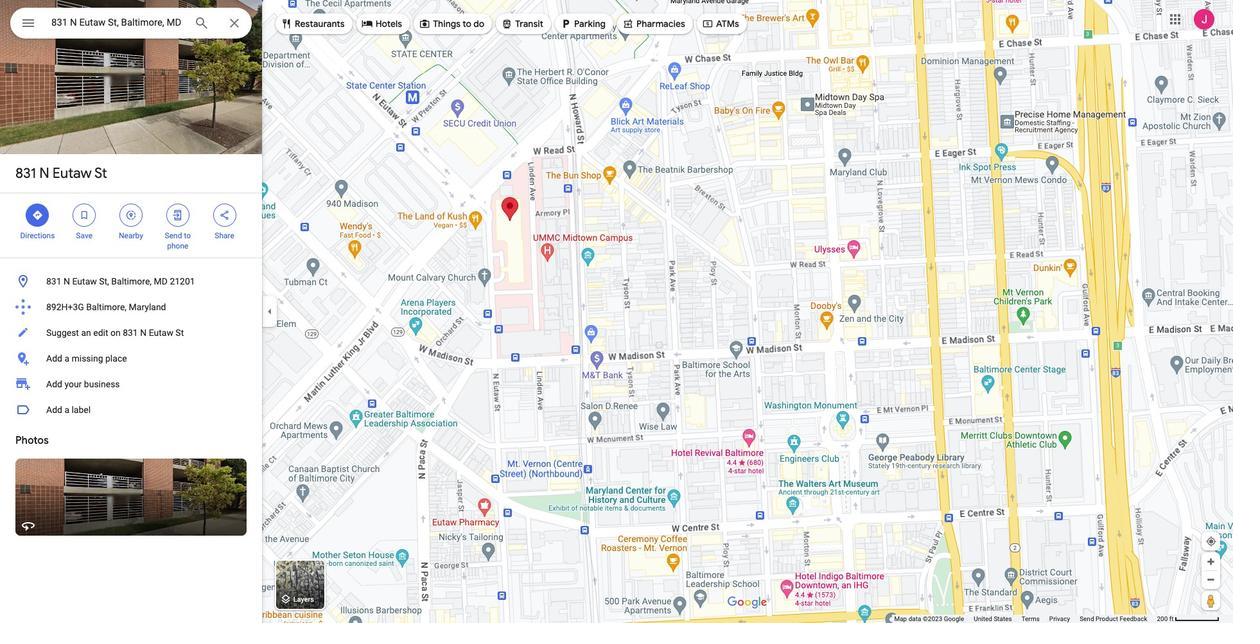 Task type: describe. For each thing, give the bounding box(es) containing it.
send product feedback
[[1080, 616, 1148, 623]]

map
[[895, 616, 907, 623]]

privacy
[[1050, 616, 1071, 623]]

suggest
[[46, 328, 79, 338]]

add for add your business
[[46, 379, 62, 389]]

phone
[[167, 242, 188, 251]]

google account: james peterson  
(james.peterson1902@gmail.com) image
[[1194, 9, 1215, 29]]

do
[[474, 18, 485, 30]]

google maps element
[[0, 0, 1234, 623]]

states
[[994, 616, 1012, 623]]

2 vertical spatial 831
[[123, 328, 138, 338]]

none field inside the 831 n eutaw st, baltimore, md 21201 field
[[51, 15, 184, 30]]

 parking
[[560, 17, 606, 31]]

add your business link
[[0, 371, 262, 397]]

send for send product feedback
[[1080, 616, 1095, 623]]

892h+3g
[[46, 302, 84, 312]]


[[79, 208, 90, 222]]

200
[[1157, 616, 1168, 623]]

atms
[[716, 18, 739, 30]]

200 ft
[[1157, 616, 1174, 623]]

directions
[[20, 231, 55, 240]]

 pharmacies
[[623, 17, 686, 31]]

831 for 831 n eutaw st
[[15, 164, 36, 182]]

layers
[[293, 596, 314, 604]]


[[419, 17, 431, 31]]

united states button
[[974, 615, 1012, 623]]

1 vertical spatial baltimore,
[[86, 302, 127, 312]]

831 n eutaw st main content
[[0, 0, 262, 623]]

google
[[944, 616, 965, 623]]

transit
[[515, 18, 544, 30]]

200 ft button
[[1157, 616, 1220, 623]]

892h+3g baltimore, maryland
[[46, 302, 166, 312]]

share
[[215, 231, 234, 240]]

831 for 831 n eutaw st, baltimore, md 21201
[[46, 276, 61, 287]]

©2023
[[923, 616, 943, 623]]

2 horizontal spatial n
[[140, 328, 147, 338]]

united
[[974, 616, 993, 623]]

 search field
[[10, 8, 252, 41]]

add a label
[[46, 405, 91, 415]]

show street view coverage image
[[1202, 591, 1221, 610]]

add for add a label
[[46, 405, 62, 415]]

 transit
[[501, 17, 544, 31]]

2 vertical spatial eutaw
[[149, 328, 173, 338]]

product
[[1096, 616, 1119, 623]]

on
[[110, 328, 121, 338]]

n for 831 n eutaw st, baltimore, md 21201
[[64, 276, 70, 287]]


[[623, 17, 634, 31]]

send for send to phone
[[165, 231, 182, 240]]

 things to do
[[419, 17, 485, 31]]

photos
[[15, 434, 49, 447]]


[[501, 17, 513, 31]]

add a missing place button
[[0, 346, 262, 371]]

 hotels
[[362, 17, 402, 31]]

parking
[[574, 18, 606, 30]]

a for label
[[64, 405, 69, 415]]

map data ©2023 google
[[895, 616, 965, 623]]



Task type: vqa. For each thing, say whether or not it's contained in the screenshot.
SEND corresponding to Send Product Feedback
yes



Task type: locate. For each thing, give the bounding box(es) containing it.
your
[[64, 379, 82, 389]]

0 vertical spatial st
[[94, 164, 107, 182]]

baltimore,
[[111, 276, 152, 287], [86, 302, 127, 312]]

831
[[15, 164, 36, 182], [46, 276, 61, 287], [123, 328, 138, 338]]

send left product
[[1080, 616, 1095, 623]]

place
[[105, 353, 127, 364]]

n for 831 n eutaw st
[[39, 164, 49, 182]]

things
[[433, 18, 461, 30]]

st inside suggest an edit on 831 n eutaw st button
[[176, 328, 184, 338]]

ft
[[1170, 616, 1174, 623]]

0 vertical spatial send
[[165, 231, 182, 240]]

to left do at left top
[[463, 18, 472, 30]]

business
[[84, 379, 120, 389]]

terms
[[1022, 616, 1040, 623]]

actions for 831 n eutaw st region
[[0, 193, 262, 258]]

add left your at the left of the page
[[46, 379, 62, 389]]

a left missing
[[64, 353, 69, 364]]

send to phone
[[165, 231, 191, 251]]

831 right "on"
[[123, 328, 138, 338]]

nearby
[[119, 231, 143, 240]]


[[219, 208, 230, 222]]

0 horizontal spatial st
[[94, 164, 107, 182]]

add a missing place
[[46, 353, 127, 364]]


[[560, 17, 572, 31]]

1 vertical spatial add
[[46, 379, 62, 389]]

3 add from the top
[[46, 405, 62, 415]]

0 vertical spatial to
[[463, 18, 472, 30]]

0 horizontal spatial to
[[184, 231, 191, 240]]

0 vertical spatial n
[[39, 164, 49, 182]]


[[172, 208, 184, 222]]

831 n eutaw st, baltimore, md 21201
[[46, 276, 195, 287]]

0 vertical spatial add
[[46, 353, 62, 364]]

eutaw for st
[[53, 164, 92, 182]]

2 vertical spatial add
[[46, 405, 62, 415]]

to inside send to phone
[[184, 231, 191, 240]]

st
[[94, 164, 107, 182], [176, 328, 184, 338]]

to up phone
[[184, 231, 191, 240]]

label
[[72, 405, 91, 415]]

0 horizontal spatial send
[[165, 231, 182, 240]]

None field
[[51, 15, 184, 30]]

footer containing map data ©2023 google
[[895, 615, 1157, 623]]

1 horizontal spatial send
[[1080, 616, 1095, 623]]

1 vertical spatial n
[[64, 276, 70, 287]]

baltimore, down st,
[[86, 302, 127, 312]]

 atms
[[702, 17, 739, 31]]

add
[[46, 353, 62, 364], [46, 379, 62, 389], [46, 405, 62, 415]]


[[21, 14, 36, 32]]

0 vertical spatial baltimore,
[[111, 276, 152, 287]]


[[32, 208, 43, 222]]

send
[[165, 231, 182, 240], [1080, 616, 1095, 623]]

suggest an edit on 831 n eutaw st
[[46, 328, 184, 338]]

feedback
[[1120, 616, 1148, 623]]

send product feedback button
[[1080, 615, 1148, 623]]

n down the maryland on the left
[[140, 328, 147, 338]]

eutaw
[[53, 164, 92, 182], [72, 276, 97, 287], [149, 328, 173, 338]]

2 add from the top
[[46, 379, 62, 389]]

data
[[909, 616, 922, 623]]

an
[[81, 328, 91, 338]]

1 vertical spatial eutaw
[[72, 276, 97, 287]]

0 vertical spatial 831
[[15, 164, 36, 182]]

1 vertical spatial send
[[1080, 616, 1095, 623]]

1 add from the top
[[46, 353, 62, 364]]

privacy button
[[1050, 615, 1071, 623]]

831 up 
[[15, 164, 36, 182]]

 button
[[10, 8, 46, 41]]

zoom out image
[[1207, 575, 1216, 585]]

send inside button
[[1080, 616, 1095, 623]]

save
[[76, 231, 93, 240]]

n up 
[[39, 164, 49, 182]]

eutaw left st,
[[72, 276, 97, 287]]

collapse side panel image
[[263, 305, 277, 319]]

n
[[39, 164, 49, 182], [64, 276, 70, 287], [140, 328, 147, 338]]

hotels
[[376, 18, 402, 30]]

0 horizontal spatial 831
[[15, 164, 36, 182]]

831 n eutaw st, baltimore, md 21201 button
[[0, 269, 262, 294]]

0 vertical spatial a
[[64, 353, 69, 364]]

1 vertical spatial to
[[184, 231, 191, 240]]

baltimore, up '892h+3g baltimore, maryland' button
[[111, 276, 152, 287]]

add down suggest
[[46, 353, 62, 364]]

maryland
[[129, 302, 166, 312]]

to
[[463, 18, 472, 30], [184, 231, 191, 240]]


[[362, 17, 373, 31]]


[[281, 17, 292, 31]]

add your business
[[46, 379, 120, 389]]

restaurants
[[295, 18, 345, 30]]

md
[[154, 276, 168, 287]]

show your location image
[[1206, 536, 1218, 547]]

add for add a missing place
[[46, 353, 62, 364]]

n up '892h+3g'
[[64, 276, 70, 287]]

to inside  things to do
[[463, 18, 472, 30]]

1 vertical spatial st
[[176, 328, 184, 338]]

2 vertical spatial n
[[140, 328, 147, 338]]

footer
[[895, 615, 1157, 623]]

892h+3g baltimore, maryland button
[[0, 294, 262, 320]]

pharmacies
[[637, 18, 686, 30]]

831 up '892h+3g'
[[46, 276, 61, 287]]

21201
[[170, 276, 195, 287]]

a left label
[[64, 405, 69, 415]]

send inside send to phone
[[165, 231, 182, 240]]

2 horizontal spatial 831
[[123, 328, 138, 338]]


[[702, 17, 714, 31]]

1 a from the top
[[64, 353, 69, 364]]

1 horizontal spatial st
[[176, 328, 184, 338]]

st,
[[99, 276, 109, 287]]

eutaw for st,
[[72, 276, 97, 287]]

add left label
[[46, 405, 62, 415]]

missing
[[72, 353, 103, 364]]

st up actions for 831 n eutaw st region
[[94, 164, 107, 182]]

eutaw down the maryland on the left
[[149, 328, 173, 338]]

st down 21201
[[176, 328, 184, 338]]

edit
[[93, 328, 108, 338]]


[[125, 208, 137, 222]]

0 horizontal spatial n
[[39, 164, 49, 182]]

1 horizontal spatial n
[[64, 276, 70, 287]]

zoom in image
[[1207, 557, 1216, 567]]

a
[[64, 353, 69, 364], [64, 405, 69, 415]]

1 horizontal spatial to
[[463, 18, 472, 30]]

terms button
[[1022, 615, 1040, 623]]

1 vertical spatial 831
[[46, 276, 61, 287]]

831 N Eutaw St, Baltimore, MD 21201 field
[[10, 8, 252, 39]]

united states
[[974, 616, 1012, 623]]

1 vertical spatial a
[[64, 405, 69, 415]]

 restaurants
[[281, 17, 345, 31]]

suggest an edit on 831 n eutaw st button
[[0, 320, 262, 346]]

send up phone
[[165, 231, 182, 240]]

0 vertical spatial eutaw
[[53, 164, 92, 182]]

1 horizontal spatial 831
[[46, 276, 61, 287]]

2 a from the top
[[64, 405, 69, 415]]

eutaw up 
[[53, 164, 92, 182]]

831 n eutaw st
[[15, 164, 107, 182]]

add a label button
[[0, 397, 262, 423]]

a for missing
[[64, 353, 69, 364]]

footer inside google maps element
[[895, 615, 1157, 623]]



